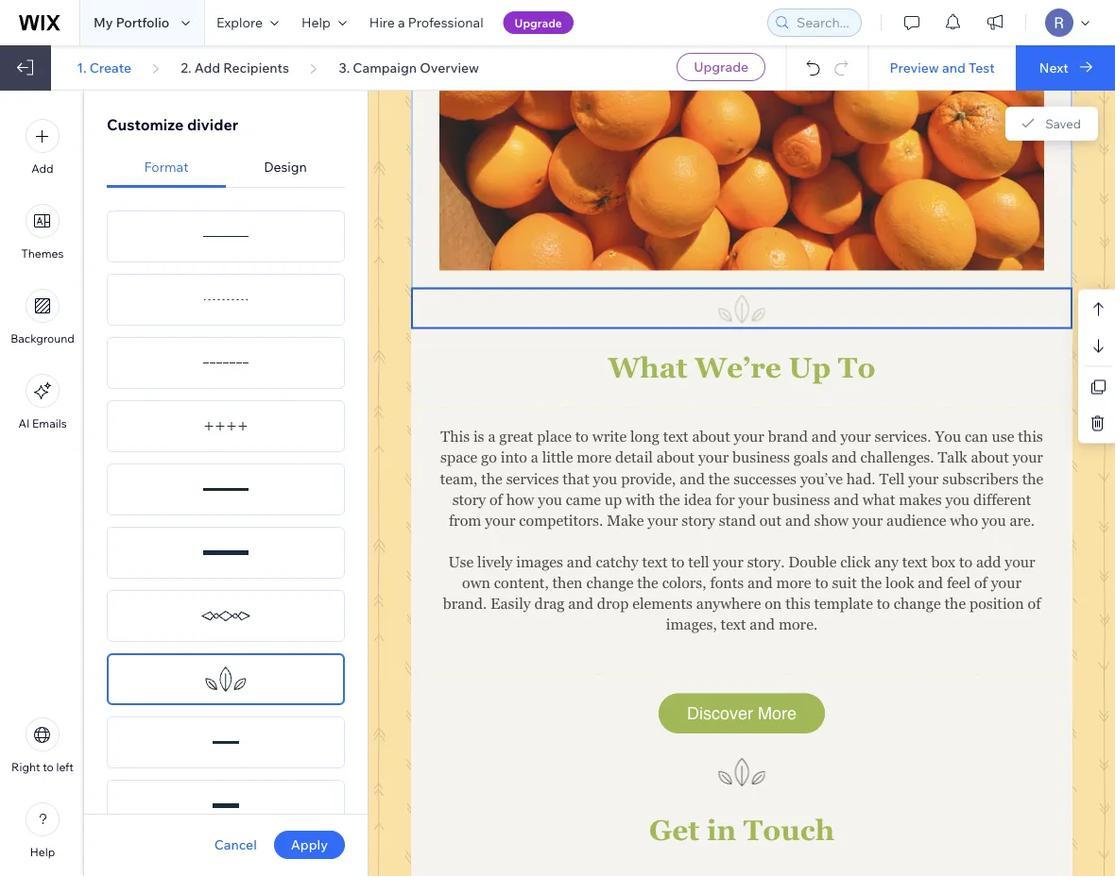 Task type: locate. For each thing, give the bounding box(es) containing it.
1 horizontal spatial help
[[301, 14, 331, 31]]

more inside this is a great place to write long text about your brand and your services. you can use this space go into a little more detail about your business goals and challenges. talk about your team, the services that you provide, and the successes you've had. tell your subscribers the story of how you came up with the idea for your business and what makes you different from your competitors. make your story stand out and show your audience who you are.
[[577, 450, 612, 467]]

story
[[452, 491, 486, 508], [682, 512, 715, 529]]

more
[[577, 450, 612, 467], [776, 575, 811, 592]]

business down the you've
[[773, 491, 830, 508]]

your right add
[[1005, 554, 1035, 571]]

then
[[552, 575, 583, 592]]

tab list
[[107, 147, 345, 188]]

tell
[[688, 554, 709, 571]]

stand
[[719, 512, 756, 529]]

text
[[663, 429, 688, 446], [642, 554, 668, 571], [902, 554, 928, 571], [721, 616, 746, 633]]

different
[[973, 491, 1031, 508]]

this right the use
[[1018, 429, 1043, 446]]

we're
[[695, 352, 781, 384]]

get
[[649, 815, 700, 847]]

little
[[542, 450, 573, 467]]

your
[[734, 429, 764, 446], [840, 429, 871, 446], [698, 450, 729, 467], [1013, 450, 1043, 467], [908, 470, 939, 487], [738, 491, 769, 508], [485, 512, 515, 529], [648, 512, 678, 529], [852, 512, 883, 529], [713, 554, 744, 571], [1005, 554, 1035, 571], [991, 575, 1022, 592]]

and right "out"
[[785, 512, 810, 529]]

0 vertical spatial upgrade
[[515, 16, 562, 30]]

successes
[[733, 470, 797, 487]]

right
[[11, 761, 40, 775]]

3. campaign overview
[[339, 59, 479, 76]]

out
[[760, 512, 782, 529]]

help down right to left
[[30, 846, 55, 860]]

1 vertical spatial more
[[776, 575, 811, 592]]

1 horizontal spatial this
[[1018, 429, 1043, 446]]

your down "how"
[[485, 512, 515, 529]]

customize divider
[[107, 115, 238, 134]]

and left test
[[942, 59, 966, 76]]

a right into at the bottom left
[[531, 450, 539, 467]]

preview
[[890, 59, 939, 76]]

to down look
[[877, 596, 890, 613]]

1 horizontal spatial upgrade
[[694, 59, 749, 75]]

1 horizontal spatial a
[[488, 429, 496, 446]]

create
[[90, 59, 131, 76]]

add inside button
[[32, 162, 54, 176]]

ai emails
[[18, 417, 67, 431]]

to left tell
[[671, 554, 685, 571]]

upgrade
[[515, 16, 562, 30], [694, 59, 749, 75]]

subscribers
[[942, 470, 1019, 487]]

anywhere
[[696, 596, 761, 613]]

and up idea
[[680, 470, 705, 487]]

help button down right to left
[[26, 803, 60, 860]]

0 horizontal spatial of
[[490, 491, 503, 508]]

2 vertical spatial of
[[1028, 596, 1041, 613]]

0 horizontal spatial more
[[577, 450, 612, 467]]

0 vertical spatial story
[[452, 491, 486, 508]]

and up had.
[[832, 450, 857, 467]]

0 horizontal spatial upgrade
[[515, 16, 562, 30]]

text right long
[[663, 429, 688, 446]]

0 horizontal spatial a
[[398, 14, 405, 31]]

1 vertical spatial add
[[32, 162, 54, 176]]

your up position
[[991, 575, 1022, 592]]

what we're up to
[[608, 352, 876, 384]]

more down write
[[577, 450, 612, 467]]

of inside this is a great place to write long text about your brand and your services. you can use this space go into a little more detail about your business goals and challenges. talk about your team, the services that you provide, and the successes you've had. tell your subscribers the story of how you came up with the idea for your business and what makes you different from your competitors. make your story stand out and show your audience who you are.
[[490, 491, 503, 508]]

feel
[[947, 575, 971, 592]]

1 horizontal spatial of
[[974, 575, 987, 592]]

1 vertical spatial upgrade button
[[677, 53, 766, 81]]

emails
[[32, 417, 67, 431]]

you up the competitors. in the bottom of the page
[[538, 491, 562, 508]]

of left "how"
[[490, 491, 503, 508]]

get in touch
[[649, 815, 834, 847]]

use lively images and catchy text to tell your story. double click any text box to add your own content, then change the colors, fonts and more to suit the look and feel of your brand. easily drag and drop elements anywhere on this template to change the position of images, text and more.
[[443, 554, 1044, 633]]

up
[[605, 491, 622, 508]]

from
[[449, 512, 481, 529]]

background button
[[11, 289, 75, 346]]

1 horizontal spatial add
[[194, 59, 220, 76]]

to inside this is a great place to write long text about your brand and your services. you can use this space go into a little more detail about your business goals and challenges. talk about your team, the services that you provide, and the successes you've had. tell your subscribers the story of how you came up with the idea for your business and what makes you different from your competitors. make your story stand out and show your audience who you are.
[[575, 429, 589, 446]]

use
[[448, 554, 474, 571]]

to left the left
[[43, 761, 54, 775]]

0 horizontal spatial add
[[32, 162, 54, 176]]

0 vertical spatial help
[[301, 14, 331, 31]]

into
[[501, 450, 527, 467]]

to
[[575, 429, 589, 446], [671, 554, 685, 571], [959, 554, 973, 571], [815, 575, 828, 592], [877, 596, 890, 613], [43, 761, 54, 775]]

apply button
[[274, 832, 345, 860]]

2 vertical spatial a
[[531, 450, 539, 467]]

help button up "3."
[[290, 0, 358, 45]]

0 vertical spatial add
[[194, 59, 220, 76]]

add
[[194, 59, 220, 76], [32, 162, 54, 176]]

add up themes button
[[32, 162, 54, 176]]

campaign
[[353, 59, 417, 76]]

1 horizontal spatial upgrade button
[[677, 53, 766, 81]]

1 vertical spatial help button
[[26, 803, 60, 860]]

of right feel
[[974, 575, 987, 592]]

can
[[965, 429, 988, 446]]

0 vertical spatial this
[[1018, 429, 1043, 446]]

1.
[[77, 59, 87, 76]]

text down anywhere
[[721, 616, 746, 633]]

more down double
[[776, 575, 811, 592]]

a right is
[[488, 429, 496, 446]]

the left idea
[[659, 491, 680, 508]]

1 horizontal spatial story
[[682, 512, 715, 529]]

idea
[[684, 491, 712, 508]]

touch
[[744, 815, 834, 847]]

1 vertical spatial upgrade
[[694, 59, 749, 75]]

background
[[11, 332, 75, 346]]

services.
[[875, 429, 931, 446]]

0 vertical spatial change
[[586, 575, 634, 592]]

click
[[840, 554, 871, 571]]

0 vertical spatial help button
[[290, 0, 358, 45]]

long
[[630, 429, 659, 446]]

cancel button
[[214, 837, 257, 854]]

this is a great place to write long text about your brand and your services. you can use this space go into a little more detail about your business goals and challenges. talk about your team, the services that you provide, and the successes you've had. tell your subscribers the story of how you came up with the idea for your business and what makes you different from your competitors. make your story stand out and show your audience who you are.
[[440, 429, 1047, 529]]

1 vertical spatial of
[[974, 575, 987, 592]]

1 horizontal spatial more
[[776, 575, 811, 592]]

change down look
[[894, 596, 941, 613]]

to left write
[[575, 429, 589, 446]]

customize
[[107, 115, 184, 134]]

the up elements on the right of the page
[[637, 575, 659, 592]]

story up from
[[452, 491, 486, 508]]

1 vertical spatial story
[[682, 512, 715, 529]]

this up more. at the right of the page
[[785, 596, 810, 613]]

you
[[593, 470, 617, 487], [538, 491, 562, 508], [946, 491, 970, 508], [982, 512, 1006, 529]]

images,
[[666, 616, 717, 633]]

is
[[473, 429, 484, 446]]

format
[[144, 159, 189, 175]]

0 horizontal spatial this
[[785, 596, 810, 613]]

0 vertical spatial a
[[398, 14, 405, 31]]

0 horizontal spatial upgrade button
[[503, 11, 573, 34]]

team,
[[440, 470, 478, 487]]

easily
[[491, 596, 531, 613]]

test
[[969, 59, 995, 76]]

portfolio
[[116, 14, 169, 31]]

tell
[[879, 470, 905, 487]]

discover more
[[687, 704, 797, 723]]

a right hire
[[398, 14, 405, 31]]

you
[[935, 429, 961, 446]]

colors,
[[662, 575, 706, 592]]

detail
[[615, 450, 653, 467]]

look
[[886, 575, 914, 592]]

ai emails button
[[18, 374, 67, 431]]

for
[[716, 491, 735, 508]]

1 vertical spatial this
[[785, 596, 810, 613]]

change up drop
[[586, 575, 634, 592]]

the down any
[[861, 575, 882, 592]]

divider
[[187, 115, 238, 134]]

0 horizontal spatial story
[[452, 491, 486, 508]]

position
[[970, 596, 1024, 613]]

1 horizontal spatial help button
[[290, 0, 358, 45]]

go
[[481, 450, 497, 467]]

business up successes
[[732, 450, 790, 467]]

2. add recipients link
[[181, 59, 289, 76]]

of right position
[[1028, 596, 1041, 613]]

lively
[[477, 554, 513, 571]]

3. campaign overview link
[[339, 59, 479, 76]]

0 horizontal spatial help button
[[26, 803, 60, 860]]

how
[[506, 491, 534, 508]]

0 vertical spatial upgrade button
[[503, 11, 573, 34]]

left
[[56, 761, 74, 775]]

help left hire
[[301, 14, 331, 31]]

design button
[[226, 147, 345, 188]]

0 vertical spatial more
[[577, 450, 612, 467]]

and down had.
[[834, 491, 859, 508]]

0 horizontal spatial help
[[30, 846, 55, 860]]

3.
[[339, 59, 350, 76]]

challenges.
[[860, 450, 934, 467]]

overview
[[420, 59, 479, 76]]

story down idea
[[682, 512, 715, 529]]

0 vertical spatial of
[[490, 491, 503, 508]]

and up goals
[[812, 429, 837, 446]]

1 horizontal spatial change
[[894, 596, 941, 613]]

that
[[563, 470, 589, 487]]

add right the 2. at the left of the page
[[194, 59, 220, 76]]



Task type: vqa. For each thing, say whether or not it's contained in the screenshot.
English link
no



Task type: describe. For each thing, give the bounding box(es) containing it.
fonts
[[710, 575, 744, 592]]

0 vertical spatial business
[[732, 450, 790, 467]]

to inside button
[[43, 761, 54, 775]]

ai
[[18, 417, 30, 431]]

your down the use
[[1013, 450, 1043, 467]]

2. add recipients
[[181, 59, 289, 76]]

preview and test
[[890, 59, 995, 76]]

1. create link
[[77, 59, 131, 76]]

double
[[788, 554, 837, 571]]

discover
[[687, 704, 753, 723]]

drag
[[534, 596, 565, 613]]

format button
[[107, 147, 226, 188]]

and down story.
[[748, 575, 773, 592]]

template
[[814, 596, 873, 613]]

you up the who
[[946, 491, 970, 508]]

and down on
[[750, 616, 775, 633]]

next button
[[1016, 45, 1115, 91]]

great
[[499, 429, 533, 446]]

elements
[[632, 596, 693, 613]]

in
[[707, 815, 736, 847]]

the down feel
[[945, 596, 966, 613]]

and up then
[[567, 554, 592, 571]]

provide,
[[621, 470, 676, 487]]

your up had.
[[840, 429, 871, 446]]

on
[[765, 596, 782, 613]]

next
[[1039, 59, 1069, 76]]

show
[[814, 512, 849, 529]]

about up idea
[[692, 429, 730, 446]]

professional
[[408, 14, 483, 31]]

goals
[[794, 450, 828, 467]]

my portfolio
[[94, 14, 169, 31]]

text up the colors,
[[642, 554, 668, 571]]

space
[[440, 450, 477, 467]]

who
[[950, 512, 978, 529]]

the up different
[[1022, 470, 1044, 487]]

are.
[[1010, 512, 1035, 529]]

discover more link
[[659, 694, 825, 733]]

any
[[875, 554, 899, 571]]

suit
[[832, 575, 857, 592]]

tab list containing format
[[107, 147, 345, 188]]

your up makes
[[908, 470, 939, 487]]

saved
[[1045, 116, 1081, 131]]

1 vertical spatial business
[[773, 491, 830, 508]]

2.
[[181, 59, 191, 76]]

1 vertical spatial change
[[894, 596, 941, 613]]

and down box
[[918, 575, 943, 592]]

hire a professional
[[369, 14, 483, 31]]

Search... field
[[791, 9, 855, 36]]

story.
[[747, 554, 785, 571]]

to up feel
[[959, 554, 973, 571]]

brand
[[768, 429, 808, 446]]

this inside this is a great place to write long text about your brand and your services. you can use this space go into a little more detail about your business goals and challenges. talk about your team, the services that you provide, and the successes you've had. tell your subscribers the story of how you came up with the idea for your business and what makes you different from your competitors. make your story stand out and show your audience who you are.
[[1018, 429, 1043, 446]]

2 horizontal spatial a
[[531, 450, 539, 467]]

your up fonts
[[713, 554, 744, 571]]

the down go
[[481, 470, 503, 487]]

0 horizontal spatial change
[[586, 575, 634, 592]]

the up the for
[[709, 470, 730, 487]]

write
[[592, 429, 627, 446]]

1 vertical spatial a
[[488, 429, 496, 446]]

content,
[[494, 575, 549, 592]]

themes
[[21, 247, 64, 261]]

own
[[462, 575, 490, 592]]

you up up
[[593, 470, 617, 487]]

this
[[441, 429, 470, 446]]

about up provide, at the bottom
[[657, 450, 695, 467]]

2 horizontal spatial of
[[1028, 596, 1041, 613]]

use
[[992, 429, 1014, 446]]

more inside use lively images and catchy text to tell your story. double click any text box to add your own content, then change the colors, fonts and more to suit the look and feel of your brand. easily drag and drop elements anywhere on this template to change the position of images, text and more.
[[776, 575, 811, 592]]

text inside this is a great place to write long text about your brand and your services. you can use this space go into a little more detail about your business goals and challenges. talk about your team, the services that you provide, and the successes you've had. tell your subscribers the story of how you came up with the idea for your business and what makes you different from your competitors. make your story stand out and show your audience who you are.
[[663, 429, 688, 446]]

more
[[758, 704, 797, 723]]

your down "with"
[[648, 512, 678, 529]]

themes button
[[21, 204, 64, 261]]

to down double
[[815, 575, 828, 592]]

more.
[[779, 616, 818, 633]]

1 vertical spatial help
[[30, 846, 55, 860]]

add button
[[26, 119, 60, 176]]

with
[[626, 491, 655, 508]]

box
[[931, 554, 956, 571]]

design
[[264, 159, 307, 175]]

cancel
[[214, 837, 257, 854]]

what
[[863, 491, 895, 508]]

recipients
[[223, 59, 289, 76]]

text up look
[[902, 554, 928, 571]]

catchy
[[596, 554, 639, 571]]

this inside use lively images and catchy text to tell your story. double click any text box to add your own content, then change the colors, fonts and more to suit the look and feel of your brand. easily drag and drop elements anywhere on this template to change the position of images, text and more.
[[785, 596, 810, 613]]

images
[[516, 554, 563, 571]]

your left "brand"
[[734, 429, 764, 446]]

your up the for
[[698, 450, 729, 467]]

brand.
[[443, 596, 487, 613]]

services
[[506, 470, 559, 487]]

your down what on the bottom right
[[852, 512, 883, 529]]

you down different
[[982, 512, 1006, 529]]

and down then
[[568, 596, 593, 613]]

1. create
[[77, 59, 131, 76]]

to
[[838, 352, 876, 384]]

audience
[[887, 512, 946, 529]]

about up subscribers
[[971, 450, 1009, 467]]

talk
[[938, 450, 967, 467]]

had.
[[847, 470, 876, 487]]

up
[[789, 352, 831, 384]]

your down successes
[[738, 491, 769, 508]]



